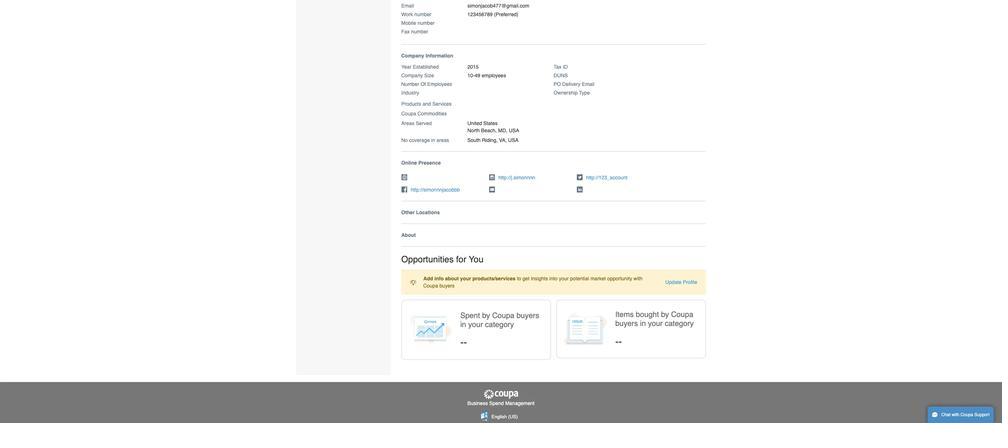 Task type: locate. For each thing, give the bounding box(es) containing it.
0 vertical spatial email
[[401, 3, 414, 8]]

items bought by coupa buyers in your category
[[616, 310, 694, 328]]

coupa inside spent by coupa buyers in your category
[[492, 311, 515, 320]]

number down the mobile
[[411, 29, 428, 34]]

buyers inside to get insights into your potential market opportunity with coupa buyers
[[440, 283, 455, 289]]

in
[[431, 137, 435, 143], [640, 319, 646, 328], [461, 320, 466, 329]]

company
[[401, 53, 424, 58], [401, 72, 423, 78]]

1 horizontal spatial email
[[582, 81, 595, 87]]

-- down items
[[616, 336, 622, 347]]

po
[[554, 81, 561, 87]]

products
[[401, 101, 421, 107]]

va,
[[499, 137, 507, 143]]

industry
[[401, 90, 419, 96]]

http://123_account link
[[586, 175, 628, 180]]

no coverage in areas
[[401, 137, 449, 143]]

email
[[401, 3, 414, 8], [582, 81, 595, 87]]

company size
[[401, 72, 434, 78]]

number up mobile number fax number
[[415, 11, 432, 17]]

bought
[[636, 310, 659, 319]]

products/services
[[473, 276, 516, 282]]

business
[[468, 400, 488, 406]]

by right spent on the bottom of the page
[[482, 311, 490, 320]]

category
[[665, 319, 694, 328], [485, 320, 514, 329]]

company up the year
[[401, 53, 424, 58]]

company up number
[[401, 72, 423, 78]]

coupa down update profile link
[[671, 310, 694, 319]]

coupa right spent on the bottom of the page
[[492, 311, 515, 320]]

in inside spent by coupa buyers in your category
[[461, 320, 466, 329]]

1 company from the top
[[401, 53, 424, 58]]

your
[[460, 276, 471, 282], [559, 276, 569, 282], [648, 319, 663, 328], [468, 320, 483, 329]]

buyers down about
[[440, 283, 455, 289]]

into
[[550, 276, 558, 282]]

in down spent on the bottom of the page
[[461, 320, 466, 329]]

email up work
[[401, 3, 414, 8]]

category inside items bought by coupa buyers in your category
[[665, 319, 694, 328]]

usa right the va, at the top of page
[[508, 137, 519, 143]]

your inside spent by coupa buyers in your category
[[468, 320, 483, 329]]

your down spent on the bottom of the page
[[468, 320, 483, 329]]

0 vertical spatial company
[[401, 53, 424, 58]]

-- down spent on the bottom of the page
[[461, 337, 467, 348]]

1 vertical spatial company
[[401, 72, 423, 78]]

coupa
[[401, 111, 416, 116], [423, 283, 438, 289], [671, 310, 694, 319], [492, 311, 515, 320], [961, 412, 974, 417]]

1 horizontal spatial buyers
[[517, 311, 539, 320]]

1 vertical spatial usa
[[508, 137, 519, 143]]

number
[[415, 11, 432, 17], [418, 20, 435, 26], [411, 29, 428, 34]]

type
[[579, 90, 590, 96]]

1 horizontal spatial --
[[616, 336, 622, 347]]

with right chat
[[952, 412, 960, 417]]

0 vertical spatial usa
[[509, 128, 519, 133]]

south riding, va, usa
[[468, 137, 519, 143]]

of
[[421, 81, 426, 87]]

employees
[[482, 72, 506, 78]]

your down bought
[[648, 319, 663, 328]]

buyers down to get insights into your potential market opportunity with coupa buyers
[[517, 311, 539, 320]]

opportunity
[[608, 276, 632, 282]]

update profile link
[[666, 279, 697, 285]]

0 horizontal spatial with
[[634, 276, 643, 282]]

--
[[616, 336, 622, 347], [461, 337, 467, 348]]

1 vertical spatial with
[[952, 412, 960, 417]]

email inside the tax id duns po delivery email ownership type
[[582, 81, 595, 87]]

in left areas
[[431, 137, 435, 143]]

1 horizontal spatial category
[[665, 319, 694, 328]]

1 horizontal spatial with
[[952, 412, 960, 417]]

chat
[[942, 412, 951, 417]]

your right 'into'
[[559, 276, 569, 282]]

buyers down items
[[616, 319, 638, 328]]

number for work number
[[415, 11, 432, 17]]

chat with coupa support button
[[928, 407, 994, 423]]

products and services
[[401, 101, 452, 107]]

0 horizontal spatial by
[[482, 311, 490, 320]]

2 company from the top
[[401, 72, 423, 78]]

north
[[468, 128, 480, 133]]

about
[[445, 276, 459, 282]]

email up type
[[582, 81, 595, 87]]

in inside items bought by coupa buyers in your category
[[640, 319, 646, 328]]

united
[[468, 120, 482, 126]]

tax id duns po delivery email ownership type
[[554, 64, 595, 96]]

year established
[[401, 64, 439, 70]]

-- for buyers
[[616, 336, 622, 347]]

online
[[401, 160, 417, 166]]

0 horizontal spatial buyers
[[440, 283, 455, 289]]

work number
[[401, 11, 432, 17]]

2 horizontal spatial in
[[640, 319, 646, 328]]

employees
[[427, 81, 452, 87]]

update
[[666, 279, 682, 285]]

1 horizontal spatial in
[[461, 320, 466, 329]]

spend
[[489, 400, 504, 406]]

1 horizontal spatial by
[[661, 310, 669, 319]]

by right bought
[[661, 310, 669, 319]]

support
[[975, 412, 990, 417]]

to
[[517, 276, 521, 282]]

http://simonnnjacobbb
[[411, 187, 460, 193]]

0 vertical spatial with
[[634, 276, 643, 282]]

10-
[[468, 72, 475, 78]]

category inside spent by coupa buyers in your category
[[485, 320, 514, 329]]

in down bought
[[640, 319, 646, 328]]

2 horizontal spatial buyers
[[616, 319, 638, 328]]

number down 'work number'
[[418, 20, 435, 26]]

-- for in
[[461, 337, 467, 348]]

-
[[616, 336, 619, 347], [619, 336, 622, 347], [461, 337, 464, 348], [464, 337, 467, 348]]

1 vertical spatial number
[[418, 20, 435, 26]]

coupa left support
[[961, 412, 974, 417]]

coupa down add
[[423, 283, 438, 289]]

0 horizontal spatial --
[[461, 337, 467, 348]]

opportunities for you
[[401, 254, 484, 265]]

united states north beach, md, usa
[[468, 120, 519, 133]]

alert
[[401, 270, 706, 295]]

update profile
[[666, 279, 697, 285]]

served
[[416, 120, 432, 126]]

with right opportunity
[[634, 276, 643, 282]]

0 horizontal spatial category
[[485, 320, 514, 329]]

fax
[[401, 29, 410, 34]]

0 vertical spatial number
[[415, 11, 432, 17]]

profile
[[683, 279, 697, 285]]

1 vertical spatial email
[[582, 81, 595, 87]]

delivery
[[563, 81, 581, 87]]

work
[[401, 11, 413, 17]]

buyers
[[440, 283, 455, 289], [517, 311, 539, 320], [616, 319, 638, 328]]

management
[[505, 400, 535, 406]]

add
[[423, 276, 433, 282]]

usa right md,
[[509, 128, 519, 133]]

http://simonnnjacobbb link
[[411, 187, 460, 193]]



Task type: describe. For each thing, give the bounding box(es) containing it.
usa inside united states north beach, md, usa
[[509, 128, 519, 133]]

areas
[[437, 137, 449, 143]]

coupa up areas on the top left of page
[[401, 111, 416, 116]]

0 horizontal spatial in
[[431, 137, 435, 143]]

coupa inside button
[[961, 412, 974, 417]]

to get insights into your potential market opportunity with coupa buyers
[[423, 276, 643, 289]]

with inside to get insights into your potential market opportunity with coupa buyers
[[634, 276, 643, 282]]

0 horizontal spatial email
[[401, 3, 414, 8]]

your right about
[[460, 276, 471, 282]]

(us)
[[508, 414, 518, 420]]

number of employees
[[401, 81, 452, 87]]

http://j.simonnnn
[[499, 175, 536, 180]]

spent
[[461, 311, 480, 320]]

commodities
[[418, 111, 447, 116]]

coupa inside to get insights into your potential market opportunity with coupa buyers
[[423, 283, 438, 289]]

market
[[591, 276, 606, 282]]

number for mobile number fax number
[[418, 20, 435, 26]]

duns
[[554, 72, 568, 78]]

opportunities
[[401, 254, 454, 265]]

ownership
[[554, 90, 578, 96]]

tax
[[554, 64, 562, 70]]

coupa inside items bought by coupa buyers in your category
[[671, 310, 694, 319]]

presence
[[419, 160, 441, 166]]

information
[[426, 53, 453, 58]]

spent by coupa buyers in your category
[[461, 311, 539, 329]]

services
[[433, 101, 452, 107]]

areas
[[401, 120, 415, 126]]

your inside items bought by coupa buyers in your category
[[648, 319, 663, 328]]

buyers inside spent by coupa buyers in your category
[[517, 311, 539, 320]]

other
[[401, 209, 415, 215]]

49
[[475, 72, 481, 78]]

123456789
[[468, 11, 493, 17]]

id
[[563, 64, 568, 70]]

coverage
[[409, 137, 430, 143]]

beach,
[[481, 128, 497, 133]]

http://j.simonnnn link
[[499, 175, 536, 180]]

md,
[[498, 128, 508, 133]]

english
[[492, 414, 507, 420]]

buyers inside items bought by coupa buyers in your category
[[616, 319, 638, 328]]

add info about your products/services
[[423, 276, 516, 282]]

potential
[[570, 276, 589, 282]]

2015
[[468, 64, 479, 70]]

states
[[484, 120, 498, 126]]

established
[[413, 64, 439, 70]]

company for company information
[[401, 53, 424, 58]]

south
[[468, 137, 481, 143]]

about
[[401, 232, 416, 238]]

and
[[423, 101, 431, 107]]

online presence
[[401, 160, 441, 166]]

http://123_account
[[586, 175, 628, 180]]

other locations
[[401, 209, 440, 215]]

items
[[616, 310, 634, 319]]

company information
[[401, 53, 453, 58]]

areas served
[[401, 120, 432, 126]]

business spend management
[[468, 400, 535, 406]]

year
[[401, 64, 412, 70]]

(preferred)
[[494, 11, 519, 17]]

mobile number fax number
[[401, 20, 435, 34]]

coupa commodities
[[401, 111, 447, 116]]

english (us)
[[492, 414, 518, 420]]

coupa supplier portal image
[[483, 390, 519, 400]]

by inside spent by coupa buyers in your category
[[482, 311, 490, 320]]

mobile
[[401, 20, 416, 26]]

get
[[523, 276, 530, 282]]

your inside to get insights into your potential market opportunity with coupa buyers
[[559, 276, 569, 282]]

with inside chat with coupa support button
[[952, 412, 960, 417]]

info
[[435, 276, 444, 282]]

size
[[424, 72, 434, 78]]

alert containing add info about your products/services
[[401, 270, 706, 295]]

locations
[[416, 209, 440, 215]]

you
[[469, 254, 484, 265]]

chat with coupa support
[[942, 412, 990, 417]]

no
[[401, 137, 408, 143]]

2 vertical spatial number
[[411, 29, 428, 34]]

for
[[456, 254, 467, 265]]

10-49 employees
[[468, 72, 506, 78]]

insights
[[531, 276, 548, 282]]

by inside items bought by coupa buyers in your category
[[661, 310, 669, 319]]

company for company size
[[401, 72, 423, 78]]

simonjacob477@gmail.com
[[468, 3, 530, 8]]

number
[[401, 81, 419, 87]]

123456789 (preferred)
[[468, 11, 519, 17]]



Task type: vqa. For each thing, say whether or not it's contained in the screenshot.
Tax ID DUNS PO Delivery Email Ownership Type
yes



